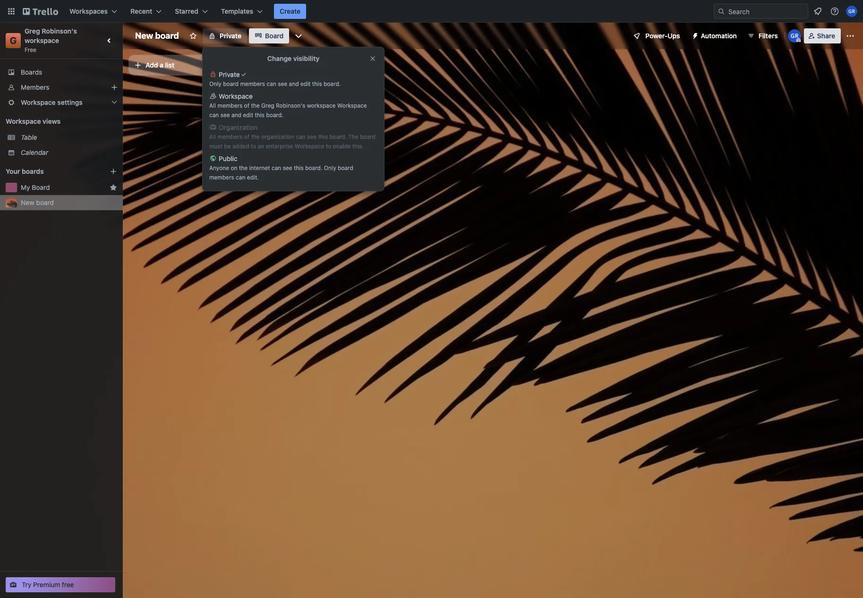 Task type: describe. For each thing, give the bounding box(es) containing it.
0 notifications image
[[812, 6, 824, 17]]

a
[[160, 61, 163, 69]]

starred button
[[169, 4, 213, 19]]

this inside anyone on the internet can see this board. only board members can edit.
[[294, 164, 304, 172]]

board link
[[249, 28, 289, 43]]

the inside anyone on the internet can see this board. only board members can edit.
[[239, 164, 248, 172]]

robinson's inside greg robinson's workspace free
[[42, 27, 77, 35]]

your boards with 2 items element
[[6, 166, 95, 177]]

customize views image
[[294, 31, 304, 41]]

robinson's inside all members of the greg robinson's workspace workspace can see and edit this board.
[[276, 102, 305, 109]]

close popover image
[[369, 55, 377, 62]]

g
[[10, 35, 17, 46]]

templates
[[221, 7, 253, 15]]

workspace inside all members of the greg robinson's workspace workspace can see and edit this board.
[[337, 102, 367, 109]]

visibility
[[293, 54, 320, 62]]

this inside all members of the organization can see this board. the board must be added to an enterprise workspace to enable this.
[[318, 133, 328, 140]]

can down on
[[236, 174, 245, 181]]

workspace inside greg robinson's workspace free
[[25, 36, 59, 44]]

anyone on the internet can see this board. only board members can edit.
[[209, 164, 353, 181]]

views
[[43, 117, 61, 125]]

members up all members of the greg robinson's workspace workspace can see and edit this board.
[[240, 80, 265, 87]]

can right internet
[[272, 164, 281, 172]]

power-
[[646, 32, 668, 40]]

automation
[[701, 32, 737, 40]]

calendar
[[21, 148, 48, 156]]

members
[[21, 83, 49, 91]]

all members of the organization can see this board. the board must be added to an enterprise workspace to enable this.
[[209, 133, 376, 150]]

board. inside all members of the greg robinson's workspace workspace can see and edit this board.
[[266, 112, 283, 119]]

must
[[209, 143, 223, 150]]

greg inside greg robinson's workspace free
[[25, 27, 40, 35]]

all for organization
[[209, 133, 216, 140]]

new inside text box
[[135, 31, 153, 41]]

board down "add a list" button
[[223, 80, 239, 87]]

try
[[22, 581, 31, 589]]

boards
[[21, 68, 42, 76]]

greg robinson's workspace free
[[25, 27, 79, 53]]

0 vertical spatial board
[[265, 32, 284, 40]]

public
[[219, 155, 238, 163]]

power-ups button
[[627, 28, 686, 43]]

try premium free button
[[6, 578, 115, 593]]

primary element
[[0, 0, 863, 23]]

boards
[[22, 167, 44, 175]]

starred icon image
[[110, 184, 117, 191]]

the for workspace
[[251, 102, 260, 109]]

search image
[[718, 8, 725, 15]]

members link
[[0, 80, 123, 95]]

enterprise
[[266, 143, 293, 150]]

1 vertical spatial new board
[[21, 199, 54, 207]]

open information menu image
[[830, 7, 840, 16]]

recent button
[[125, 4, 167, 19]]

all members of the greg robinson's workspace workspace can see and edit this board.
[[209, 102, 367, 119]]

board inside all members of the organization can see this board. the board must be added to an enterprise workspace to enable this.
[[360, 133, 376, 140]]

edit.
[[247, 174, 259, 181]]

greg robinson (gregrobinson96) image inside primary element
[[846, 6, 858, 17]]

members inside all members of the organization can see this board. the board must be added to an enterprise workspace to enable this.
[[218, 133, 243, 140]]

an
[[258, 143, 264, 150]]

premium
[[33, 581, 60, 589]]

workspace settings button
[[0, 95, 123, 110]]

table
[[21, 133, 37, 141]]

members inside all members of the greg robinson's workspace workspace can see and edit this board.
[[218, 102, 243, 109]]

board. inside all members of the organization can see this board. the board must be added to an enterprise workspace to enable this.
[[330, 133, 347, 140]]

see inside anyone on the internet can see this board. only board members can edit.
[[283, 164, 292, 172]]

can inside all members of the organization can see this board. the board must be added to an enterprise workspace to enable this.
[[296, 133, 306, 140]]

enable
[[333, 143, 351, 150]]

organization
[[261, 133, 294, 140]]

my
[[21, 183, 30, 191]]

board inside anyone on the internet can see this board. only board members can edit.
[[338, 164, 353, 172]]

all for workspace
[[209, 102, 216, 109]]

workspace for workspace views
[[6, 117, 41, 125]]

workspace views
[[6, 117, 61, 125]]

show menu image
[[846, 31, 855, 41]]

share
[[817, 32, 836, 40]]

board inside new board text box
[[155, 31, 179, 41]]

the
[[348, 133, 359, 140]]

g link
[[6, 33, 21, 48]]

boards link
[[0, 65, 123, 80]]

organization
[[219, 123, 258, 131]]

Search field
[[725, 4, 808, 18]]

this down visibility
[[312, 80, 322, 87]]

1 vertical spatial new
[[21, 199, 34, 207]]

1 vertical spatial private
[[219, 70, 240, 78]]



Task type: locate. For each thing, give the bounding box(es) containing it.
the for organization
[[251, 133, 260, 140]]

2 all from the top
[[209, 133, 216, 140]]

see
[[278, 80, 287, 87], [221, 112, 230, 119], [307, 133, 317, 140], [283, 164, 292, 172]]

see inside all members of the organization can see this board. the board must be added to an enterprise workspace to enable this.
[[307, 133, 317, 140]]

calendar link
[[21, 148, 117, 157]]

added
[[233, 143, 249, 150]]

see up organization
[[221, 112, 230, 119]]

see inside all members of the greg robinson's workspace workspace can see and edit this board.
[[221, 112, 230, 119]]

sm image
[[688, 28, 701, 42]]

board up change
[[265, 32, 284, 40]]

can inside all members of the greg robinson's workspace workspace can see and edit this board.
[[209, 112, 219, 119]]

can up organization
[[209, 112, 219, 119]]

1 vertical spatial board
[[32, 183, 50, 191]]

star or unstar board image
[[189, 32, 197, 40]]

workspace settings
[[21, 98, 83, 106]]

on
[[231, 164, 238, 172]]

create button
[[274, 4, 306, 19]]

the right on
[[239, 164, 248, 172]]

of for organization
[[244, 133, 250, 140]]

new down my
[[21, 199, 34, 207]]

1 horizontal spatial greg robinson (gregrobinson96) image
[[846, 6, 858, 17]]

change visibility
[[267, 54, 320, 62]]

2 vertical spatial the
[[239, 164, 248, 172]]

0 vertical spatial greg
[[25, 27, 40, 35]]

private inside button
[[220, 32, 242, 40]]

automation button
[[688, 28, 743, 43]]

board inside the new board link
[[36, 199, 54, 207]]

0 horizontal spatial board
[[32, 183, 50, 191]]

private down private button
[[219, 70, 240, 78]]

1 to from the left
[[251, 143, 256, 150]]

new board down my board on the top of page
[[21, 199, 54, 207]]

1 horizontal spatial edit
[[301, 80, 311, 87]]

board left star or unstar board image on the top left of page
[[155, 31, 179, 41]]

all inside all members of the organization can see this board. the board must be added to an enterprise workspace to enable this.
[[209, 133, 216, 140]]

workspaces
[[69, 7, 108, 15]]

private button
[[203, 28, 247, 43]]

greg robinson (gregrobinson96) image right open information menu image
[[846, 6, 858, 17]]

new board link
[[21, 198, 117, 207]]

members inside anyone on the internet can see this board. only board members can edit.
[[209, 174, 234, 181]]

0 vertical spatial new board
[[135, 31, 179, 41]]

1 horizontal spatial greg
[[261, 102, 274, 109]]

members up organization
[[218, 102, 243, 109]]

0 horizontal spatial only
[[209, 80, 222, 87]]

change
[[267, 54, 292, 62]]

your
[[6, 167, 20, 175]]

table link
[[21, 133, 117, 142]]

private
[[220, 32, 242, 40], [219, 70, 240, 78]]

2 of from the top
[[244, 133, 250, 140]]

to left enable
[[326, 143, 331, 150]]

list
[[165, 61, 174, 69]]

0 horizontal spatial new board
[[21, 199, 54, 207]]

new board inside text box
[[135, 31, 179, 41]]

1 horizontal spatial new board
[[135, 31, 179, 41]]

of inside all members of the greg robinson's workspace workspace can see and edit this board.
[[244, 102, 250, 109]]

1 vertical spatial greg
[[261, 102, 274, 109]]

the inside all members of the organization can see this board. the board must be added to an enterprise workspace to enable this.
[[251, 133, 260, 140]]

this down all members of the organization can see this board. the board must be added to an enterprise workspace to enable this.
[[294, 164, 304, 172]]

robinson's down only board members can see and edit this board.
[[276, 102, 305, 109]]

0 horizontal spatial edit
[[243, 112, 253, 119]]

add
[[146, 61, 158, 69]]

and inside all members of the greg robinson's workspace workspace can see and edit this board.
[[232, 112, 242, 119]]

0 horizontal spatial robinson's
[[42, 27, 77, 35]]

and
[[289, 80, 299, 87], [232, 112, 242, 119]]

workspace for workspace
[[219, 92, 253, 100]]

switch to… image
[[7, 7, 16, 16]]

board down my board on the top of page
[[36, 199, 54, 207]]

filters button
[[745, 28, 781, 43]]

and down "change visibility"
[[289, 80, 299, 87]]

only board members can see and edit this board.
[[209, 80, 341, 87]]

board
[[265, 32, 284, 40], [32, 183, 50, 191]]

workspace down members
[[21, 98, 56, 106]]

only inside anyone on the internet can see this board. only board members can edit.
[[324, 164, 336, 172]]

0 vertical spatial only
[[209, 80, 222, 87]]

this up organization
[[255, 112, 265, 119]]

edit up organization
[[243, 112, 253, 119]]

free
[[62, 581, 74, 589]]

new board down 'recent' popup button
[[135, 31, 179, 41]]

the up organization
[[251, 102, 260, 109]]

board.
[[324, 80, 341, 87], [266, 112, 283, 119], [330, 133, 347, 140], [305, 164, 323, 172]]

only down "add a list" button
[[209, 80, 222, 87]]

1 vertical spatial all
[[209, 133, 216, 140]]

anyone
[[209, 164, 229, 172]]

back to home image
[[23, 4, 58, 19]]

try premium free
[[22, 581, 74, 589]]

new
[[135, 31, 153, 41], [21, 199, 34, 207]]

workspace up enable
[[307, 102, 336, 109]]

board
[[155, 31, 179, 41], [223, 80, 239, 87], [360, 133, 376, 140], [338, 164, 353, 172], [36, 199, 54, 207]]

1 vertical spatial workspace
[[307, 102, 336, 109]]

0 vertical spatial the
[[251, 102, 260, 109]]

the up an
[[251, 133, 260, 140]]

1 vertical spatial edit
[[243, 112, 253, 119]]

edit inside all members of the greg robinson's workspace workspace can see and edit this board.
[[243, 112, 253, 119]]

only
[[209, 80, 222, 87], [324, 164, 336, 172]]

this member is an admin of this board. image
[[797, 38, 801, 43]]

workspace inside dropdown button
[[21, 98, 56, 106]]

your boards
[[6, 167, 44, 175]]

1 of from the top
[[244, 102, 250, 109]]

members up be
[[218, 133, 243, 140]]

only down enable
[[324, 164, 336, 172]]

see down change
[[278, 80, 287, 87]]

ups
[[668, 32, 680, 40]]

1 horizontal spatial board
[[265, 32, 284, 40]]

0 vertical spatial edit
[[301, 80, 311, 87]]

1 horizontal spatial and
[[289, 80, 299, 87]]

0 vertical spatial workspace
[[25, 36, 59, 44]]

greg up free at top
[[25, 27, 40, 35]]

board down enable
[[338, 164, 353, 172]]

1 vertical spatial the
[[251, 133, 260, 140]]

to
[[251, 143, 256, 150], [326, 143, 331, 150]]

workspace inside all members of the organization can see this board. the board must be added to an enterprise workspace to enable this.
[[295, 143, 324, 150]]

starred
[[175, 7, 198, 15]]

this inside all members of the greg robinson's workspace workspace can see and edit this board.
[[255, 112, 265, 119]]

1 horizontal spatial robinson's
[[276, 102, 305, 109]]

can right organization
[[296, 133, 306, 140]]

add a list button
[[129, 55, 257, 76]]

of for workspace
[[244, 102, 250, 109]]

this left the "the"
[[318, 133, 328, 140]]

0 horizontal spatial new
[[21, 199, 34, 207]]

0 vertical spatial private
[[220, 32, 242, 40]]

edit down visibility
[[301, 80, 311, 87]]

my board
[[21, 183, 50, 191]]

recent
[[130, 7, 152, 15]]

edit
[[301, 80, 311, 87], [243, 112, 253, 119]]

workspace navigation collapse icon image
[[103, 34, 116, 47]]

workspace up free at top
[[25, 36, 59, 44]]

0 vertical spatial of
[[244, 102, 250, 109]]

workspace up organization
[[219, 92, 253, 100]]

0 vertical spatial greg robinson (gregrobinson96) image
[[846, 6, 858, 17]]

private down templates
[[220, 32, 242, 40]]

the
[[251, 102, 260, 109], [251, 133, 260, 140], [239, 164, 248, 172]]

of up added
[[244, 133, 250, 140]]

settings
[[57, 98, 83, 106]]

new down 'recent' popup button
[[135, 31, 153, 41]]

members
[[240, 80, 265, 87], [218, 102, 243, 109], [218, 133, 243, 140], [209, 174, 234, 181]]

free
[[25, 46, 36, 53]]

filters
[[759, 32, 778, 40]]

greg down only board members can see and edit this board.
[[261, 102, 274, 109]]

robinson's down back to home image
[[42, 27, 77, 35]]

2 to from the left
[[326, 143, 331, 150]]

1 horizontal spatial to
[[326, 143, 331, 150]]

workspace
[[25, 36, 59, 44], [307, 102, 336, 109]]

workspace
[[219, 92, 253, 100], [21, 98, 56, 106], [337, 102, 367, 109], [6, 117, 41, 125], [295, 143, 324, 150]]

new board
[[135, 31, 179, 41], [21, 199, 54, 207]]

greg inside all members of the greg robinson's workspace workspace can see and edit this board.
[[261, 102, 274, 109]]

internet
[[249, 164, 270, 172]]

be
[[224, 143, 231, 150]]

this
[[312, 80, 322, 87], [255, 112, 265, 119], [318, 133, 328, 140], [294, 164, 304, 172]]

robinson's
[[42, 27, 77, 35], [276, 102, 305, 109]]

0 horizontal spatial and
[[232, 112, 242, 119]]

0 horizontal spatial workspace
[[25, 36, 59, 44]]

workspace for workspace settings
[[21, 98, 56, 106]]

0 horizontal spatial greg robinson (gregrobinson96) image
[[788, 29, 801, 43]]

see right organization
[[307, 133, 317, 140]]

0 horizontal spatial to
[[251, 143, 256, 150]]

1 horizontal spatial workspace
[[307, 102, 336, 109]]

0 horizontal spatial greg
[[25, 27, 40, 35]]

of inside all members of the organization can see this board. the board must be added to an enterprise workspace to enable this.
[[244, 133, 250, 140]]

share button
[[804, 28, 841, 43]]

0 vertical spatial new
[[135, 31, 153, 41]]

workspace up the "the"
[[337, 102, 367, 109]]

to left an
[[251, 143, 256, 150]]

add board image
[[110, 168, 117, 175]]

templates button
[[215, 4, 268, 19]]

workspace up table
[[6, 117, 41, 125]]

1 all from the top
[[209, 102, 216, 109]]

my board button
[[21, 183, 106, 192]]

0 vertical spatial robinson's
[[42, 27, 77, 35]]

workspaces button
[[64, 4, 123, 19]]

all
[[209, 102, 216, 109], [209, 133, 216, 140]]

1 vertical spatial only
[[324, 164, 336, 172]]

board. inside anyone on the internet can see this board. only board members can edit.
[[305, 164, 323, 172]]

this.
[[352, 143, 364, 150]]

members down anyone
[[209, 174, 234, 181]]

board up this.
[[360, 133, 376, 140]]

of up organization
[[244, 102, 250, 109]]

1 vertical spatial greg robinson (gregrobinson96) image
[[788, 29, 801, 43]]

create
[[280, 7, 301, 15]]

board inside button
[[32, 183, 50, 191]]

greg robinson (gregrobinson96) image
[[846, 6, 858, 17], [788, 29, 801, 43]]

1 vertical spatial of
[[244, 133, 250, 140]]

Board name text field
[[130, 28, 184, 43]]

can down change
[[267, 80, 276, 87]]

0 vertical spatial all
[[209, 102, 216, 109]]

greg
[[25, 27, 40, 35], [261, 102, 274, 109]]

workspace inside all members of the greg robinson's workspace workspace can see and edit this board.
[[307, 102, 336, 109]]

greg robinson's workspace link
[[25, 27, 79, 44]]

0 vertical spatial and
[[289, 80, 299, 87]]

1 horizontal spatial new
[[135, 31, 153, 41]]

power-ups
[[646, 32, 680, 40]]

can
[[267, 80, 276, 87], [209, 112, 219, 119], [296, 133, 306, 140], [272, 164, 281, 172], [236, 174, 245, 181]]

1 vertical spatial and
[[232, 112, 242, 119]]

board right my
[[32, 183, 50, 191]]

see down "enterprise" at the left top of the page
[[283, 164, 292, 172]]

the inside all members of the greg robinson's workspace workspace can see and edit this board.
[[251, 102, 260, 109]]

add a list
[[146, 61, 174, 69]]

all inside all members of the greg robinson's workspace workspace can see and edit this board.
[[209, 102, 216, 109]]

1 horizontal spatial only
[[324, 164, 336, 172]]

of
[[244, 102, 250, 109], [244, 133, 250, 140]]

1 vertical spatial robinson's
[[276, 102, 305, 109]]

greg robinson (gregrobinson96) image right filters
[[788, 29, 801, 43]]

workspace right "enterprise" at the left top of the page
[[295, 143, 324, 150]]

and up organization
[[232, 112, 242, 119]]



Task type: vqa. For each thing, say whether or not it's contained in the screenshot.
New board within TEXT BOX
yes



